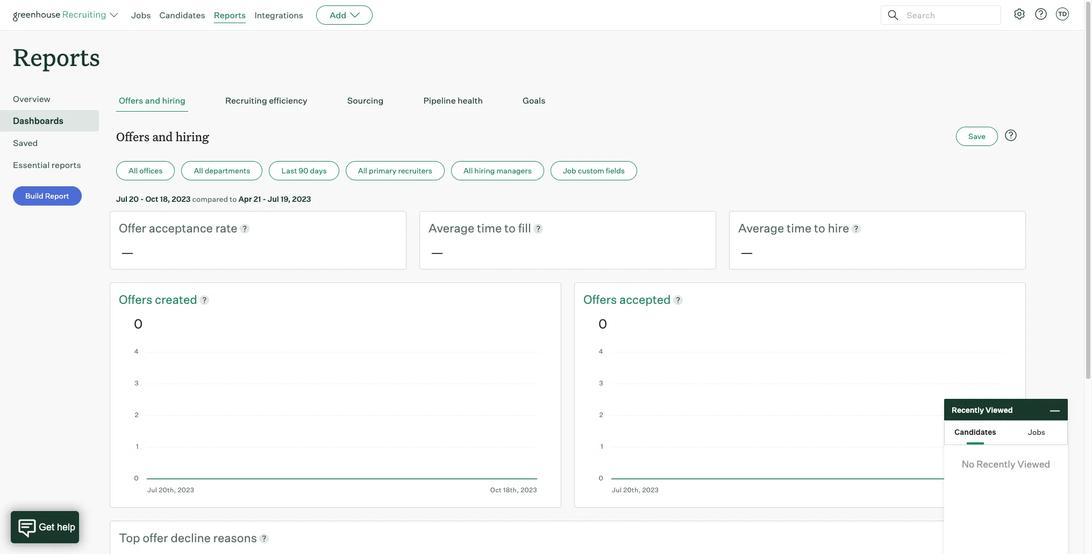 Task type: describe. For each thing, give the bounding box(es) containing it.
essential
[[13, 160, 50, 171]]

no recently viewed
[[962, 459, 1050, 471]]

jul 20 - oct 18, 2023 compared to apr 21 - jul 19, 2023
[[116, 195, 311, 204]]

candidates link
[[159, 10, 205, 20]]

saved link
[[13, 137, 95, 150]]

recruiting efficiency button
[[223, 90, 310, 112]]

all departments
[[194, 166, 250, 175]]

hiring inside 'button'
[[162, 95, 185, 106]]

days
[[310, 166, 327, 175]]

acceptance
[[149, 221, 213, 236]]

recruiting efficiency
[[225, 95, 307, 106]]

all offices button
[[116, 161, 175, 181]]

efficiency
[[269, 95, 307, 106]]

0 horizontal spatial reports
[[13, 41, 100, 73]]

fill
[[518, 221, 531, 236]]

1 2023 from the left
[[172, 195, 191, 204]]

jobs inside tab list
[[1028, 428, 1045, 437]]

— for fill
[[431, 245, 444, 261]]

1 vertical spatial and
[[152, 129, 173, 145]]

1 vertical spatial viewed
[[1018, 459, 1050, 471]]

apr
[[238, 195, 252, 204]]

2 jul from the left
[[268, 195, 279, 204]]

offer
[[119, 221, 146, 236]]

and inside 'button'
[[145, 95, 160, 106]]

0 vertical spatial jobs
[[131, 10, 151, 20]]

to for fill
[[504, 221, 516, 236]]

average for fill
[[429, 221, 474, 236]]

fields
[[606, 166, 625, 175]]

all departments button
[[181, 161, 263, 181]]

top
[[119, 531, 140, 546]]

time for hire
[[787, 221, 812, 236]]

1 horizontal spatial reports
[[214, 10, 246, 20]]

add button
[[316, 5, 373, 25]]

overview
[[13, 94, 50, 104]]

goals
[[523, 95, 546, 106]]

td button
[[1054, 5, 1071, 23]]

reasons
[[213, 531, 257, 546]]

no
[[962, 459, 975, 471]]

tab list containing candidates
[[945, 422, 1067, 445]]

all for all hiring managers
[[464, 166, 473, 175]]

all for all primary recruiters
[[358, 166, 367, 175]]

2 2023 from the left
[[292, 195, 311, 204]]

all primary recruiters
[[358, 166, 432, 175]]

2 - from the left
[[263, 195, 266, 204]]

build report button
[[13, 187, 82, 206]]

save button
[[956, 127, 998, 146]]

custom
[[578, 166, 604, 175]]

pipeline health
[[423, 95, 483, 106]]

sourcing button
[[345, 90, 386, 112]]

offers and hiring button
[[116, 90, 188, 112]]

1 - from the left
[[140, 195, 144, 204]]

hiring inside button
[[474, 166, 495, 175]]

21
[[254, 195, 261, 204]]

recruiters
[[398, 166, 432, 175]]

greenhouse recruiting image
[[13, 9, 110, 22]]

integrations link
[[255, 10, 303, 20]]

departments
[[205, 166, 250, 175]]

td
[[1058, 10, 1067, 18]]

1 jul from the left
[[116, 195, 127, 204]]

all hiring managers
[[464, 166, 532, 175]]

td button
[[1056, 8, 1069, 20]]

rate
[[215, 221, 237, 236]]

integrations
[[255, 10, 303, 20]]

top offer decline
[[119, 531, 213, 546]]

pipeline health button
[[421, 90, 486, 112]]

accepted
[[620, 293, 671, 307]]

all offices
[[129, 166, 163, 175]]

offers link for accepted
[[583, 292, 620, 309]]

last 90 days
[[282, 166, 327, 175]]

compared
[[192, 195, 228, 204]]

0 vertical spatial candidates
[[159, 10, 205, 20]]

created link
[[155, 292, 197, 309]]

reports link
[[214, 10, 246, 20]]

overview link
[[13, 93, 95, 106]]

configure image
[[1013, 8, 1026, 20]]

offers link for created
[[119, 292, 155, 309]]



Task type: vqa. For each thing, say whether or not it's contained in the screenshot.
All offices
yes



Task type: locate. For each thing, give the bounding box(es) containing it.
1 horizontal spatial 0
[[599, 316, 607, 332]]

1 average time to from the left
[[429, 221, 518, 236]]

pipeline
[[423, 95, 456, 106]]

all primary recruiters button
[[346, 161, 445, 181]]

dashboards
[[13, 116, 64, 126]]

all left offices
[[129, 166, 138, 175]]

0 horizontal spatial xychart image
[[134, 349, 537, 495]]

average time to for hire
[[738, 221, 828, 236]]

0 horizontal spatial 0
[[134, 316, 143, 332]]

1 all from the left
[[129, 166, 138, 175]]

1 horizontal spatial candidates
[[955, 428, 996, 437]]

add
[[330, 10, 346, 20]]

reports
[[214, 10, 246, 20], [13, 41, 100, 73]]

20
[[129, 195, 139, 204]]

build
[[25, 192, 43, 201]]

jul left "20"
[[116, 195, 127, 204]]

2 xychart image from the left
[[599, 349, 1002, 495]]

1 vertical spatial tab list
[[945, 422, 1067, 445]]

offer acceptance
[[119, 221, 215, 236]]

1 horizontal spatial to
[[504, 221, 516, 236]]

0 vertical spatial offers and hiring
[[119, 95, 185, 106]]

hiring
[[162, 95, 185, 106], [176, 129, 209, 145], [474, 166, 495, 175]]

recently
[[952, 406, 984, 415], [977, 459, 1016, 471]]

1 average from the left
[[429, 221, 474, 236]]

reports
[[52, 160, 81, 171]]

0 horizontal spatial candidates
[[159, 10, 205, 20]]

xychart image
[[134, 349, 537, 495], [599, 349, 1002, 495]]

jobs up 'no recently viewed'
[[1028, 428, 1045, 437]]

1 time from the left
[[477, 221, 502, 236]]

offers and hiring
[[119, 95, 185, 106], [116, 129, 209, 145]]

1 vertical spatial candidates
[[955, 428, 996, 437]]

18,
[[160, 195, 170, 204]]

last
[[282, 166, 297, 175]]

1 horizontal spatial xychart image
[[599, 349, 1002, 495]]

all for all departments
[[194, 166, 203, 175]]

0 vertical spatial and
[[145, 95, 160, 106]]

0 vertical spatial reports
[[214, 10, 246, 20]]

2 — from the left
[[431, 245, 444, 261]]

jul
[[116, 195, 127, 204], [268, 195, 279, 204]]

xychart image for created
[[134, 349, 537, 495]]

2 horizontal spatial to
[[814, 221, 825, 236]]

2 time from the left
[[787, 221, 812, 236]]

offer
[[143, 531, 168, 546]]

1 vertical spatial offers and hiring
[[116, 129, 209, 145]]

xychart image for accepted
[[599, 349, 1002, 495]]

tab list containing offers and hiring
[[116, 90, 1020, 112]]

all hiring managers button
[[451, 161, 544, 181]]

jobs left candidates link
[[131, 10, 151, 20]]

sourcing
[[347, 95, 384, 106]]

all left managers on the top left of page
[[464, 166, 473, 175]]

0 vertical spatial viewed
[[986, 406, 1013, 415]]

0 horizontal spatial time
[[477, 221, 502, 236]]

2 horizontal spatial —
[[740, 245, 753, 261]]

2 vertical spatial hiring
[[474, 166, 495, 175]]

essential reports link
[[13, 159, 95, 172]]

0 vertical spatial hiring
[[162, 95, 185, 106]]

time
[[477, 221, 502, 236], [787, 221, 812, 236]]

1 horizontal spatial time
[[787, 221, 812, 236]]

2023
[[172, 195, 191, 204], [292, 195, 311, 204]]

1 offers link from the left
[[119, 292, 155, 309]]

0 horizontal spatial jobs
[[131, 10, 151, 20]]

90
[[299, 166, 308, 175]]

-
[[140, 195, 144, 204], [263, 195, 266, 204]]

2 average from the left
[[738, 221, 784, 236]]

saved
[[13, 138, 38, 149]]

jobs link
[[131, 10, 151, 20]]

1 horizontal spatial jul
[[268, 195, 279, 204]]

- right 21
[[263, 195, 266, 204]]

- right "20"
[[140, 195, 144, 204]]

accepted link
[[620, 292, 671, 309]]

created
[[155, 293, 197, 307]]

4 all from the left
[[464, 166, 473, 175]]

0 for created
[[134, 316, 143, 332]]

offers
[[119, 95, 143, 106], [116, 129, 150, 145], [119, 293, 155, 307], [583, 293, 620, 307]]

2 all from the left
[[194, 166, 203, 175]]

19,
[[281, 195, 291, 204]]

offers and hiring inside offers and hiring 'button'
[[119, 95, 185, 106]]

1 horizontal spatial -
[[263, 195, 266, 204]]

0 horizontal spatial to
[[230, 195, 237, 204]]

job custom fields button
[[551, 161, 637, 181]]

2 offers link from the left
[[583, 292, 620, 309]]

average time to
[[429, 221, 518, 236], [738, 221, 828, 236]]

last 90 days button
[[269, 161, 339, 181]]

offers link
[[119, 292, 155, 309], [583, 292, 620, 309]]

3 all from the left
[[358, 166, 367, 175]]

candidates
[[159, 10, 205, 20], [955, 428, 996, 437]]

reports down greenhouse recruiting image at the top left
[[13, 41, 100, 73]]

1 vertical spatial recently
[[977, 459, 1016, 471]]

average
[[429, 221, 474, 236], [738, 221, 784, 236]]

viewed
[[986, 406, 1013, 415], [1018, 459, 1050, 471]]

0 vertical spatial recently
[[952, 406, 984, 415]]

all left departments
[[194, 166, 203, 175]]

goals button
[[520, 90, 548, 112]]

1 vertical spatial jobs
[[1028, 428, 1045, 437]]

candidates inside tab list
[[955, 428, 996, 437]]

0 horizontal spatial 2023
[[172, 195, 191, 204]]

recently viewed
[[952, 406, 1013, 415]]

to left hire
[[814, 221, 825, 236]]

0 horizontal spatial jul
[[116, 195, 127, 204]]

1 horizontal spatial average
[[738, 221, 784, 236]]

save
[[969, 132, 986, 141]]

0 horizontal spatial viewed
[[986, 406, 1013, 415]]

offers inside 'button'
[[119, 95, 143, 106]]

time left hire
[[787, 221, 812, 236]]

0
[[134, 316, 143, 332], [599, 316, 607, 332]]

2 0 from the left
[[599, 316, 607, 332]]

1 0 from the left
[[134, 316, 143, 332]]

candidates right jobs link
[[159, 10, 205, 20]]

recruiting
[[225, 95, 267, 106]]

time left fill
[[477, 221, 502, 236]]

jul left 19,
[[268, 195, 279, 204]]

all for all offices
[[129, 166, 138, 175]]

1 horizontal spatial —
[[431, 245, 444, 261]]

to left fill
[[504, 221, 516, 236]]

to left apr
[[230, 195, 237, 204]]

—
[[121, 245, 134, 261], [431, 245, 444, 261], [740, 245, 753, 261]]

tab list
[[116, 90, 1020, 112], [945, 422, 1067, 445]]

1 horizontal spatial offers link
[[583, 292, 620, 309]]

1 horizontal spatial jobs
[[1028, 428, 1045, 437]]

essential reports
[[13, 160, 81, 171]]

time for fill
[[477, 221, 502, 236]]

reports right candidates link
[[214, 10, 246, 20]]

— for hire
[[740, 245, 753, 261]]

managers
[[497, 166, 532, 175]]

0 horizontal spatial -
[[140, 195, 144, 204]]

2023 right the 18,
[[172, 195, 191, 204]]

2023 right 19,
[[292, 195, 311, 204]]

0 horizontal spatial offers link
[[119, 292, 155, 309]]

job custom fields
[[563, 166, 625, 175]]

1 horizontal spatial viewed
[[1018, 459, 1050, 471]]

oct
[[145, 195, 158, 204]]

3 — from the left
[[740, 245, 753, 261]]

1 horizontal spatial average time to
[[738, 221, 828, 236]]

average time to for fill
[[429, 221, 518, 236]]

decline
[[171, 531, 211, 546]]

average for hire
[[738, 221, 784, 236]]

1 horizontal spatial 2023
[[292, 195, 311, 204]]

0 for accepted
[[599, 316, 607, 332]]

health
[[458, 95, 483, 106]]

primary
[[369, 166, 397, 175]]

dashboards link
[[13, 115, 95, 128]]

1 xychart image from the left
[[134, 349, 537, 495]]

all
[[129, 166, 138, 175], [194, 166, 203, 175], [358, 166, 367, 175], [464, 166, 473, 175]]

0 horizontal spatial average time to
[[429, 221, 518, 236]]

0 horizontal spatial average
[[429, 221, 474, 236]]

faq image
[[1005, 129, 1017, 142]]

offices
[[139, 166, 163, 175]]

2 average time to from the left
[[738, 221, 828, 236]]

0 vertical spatial tab list
[[116, 90, 1020, 112]]

1 vertical spatial reports
[[13, 41, 100, 73]]

to for hire
[[814, 221, 825, 236]]

report
[[45, 192, 69, 201]]

build report
[[25, 192, 69, 201]]

and
[[145, 95, 160, 106], [152, 129, 173, 145]]

1 vertical spatial hiring
[[176, 129, 209, 145]]

0 horizontal spatial —
[[121, 245, 134, 261]]

all left primary
[[358, 166, 367, 175]]

candidates down recently viewed
[[955, 428, 996, 437]]

job
[[563, 166, 576, 175]]

jobs
[[131, 10, 151, 20], [1028, 428, 1045, 437]]

hire
[[828, 221, 849, 236]]

1 — from the left
[[121, 245, 134, 261]]

Search text field
[[904, 7, 991, 23]]



